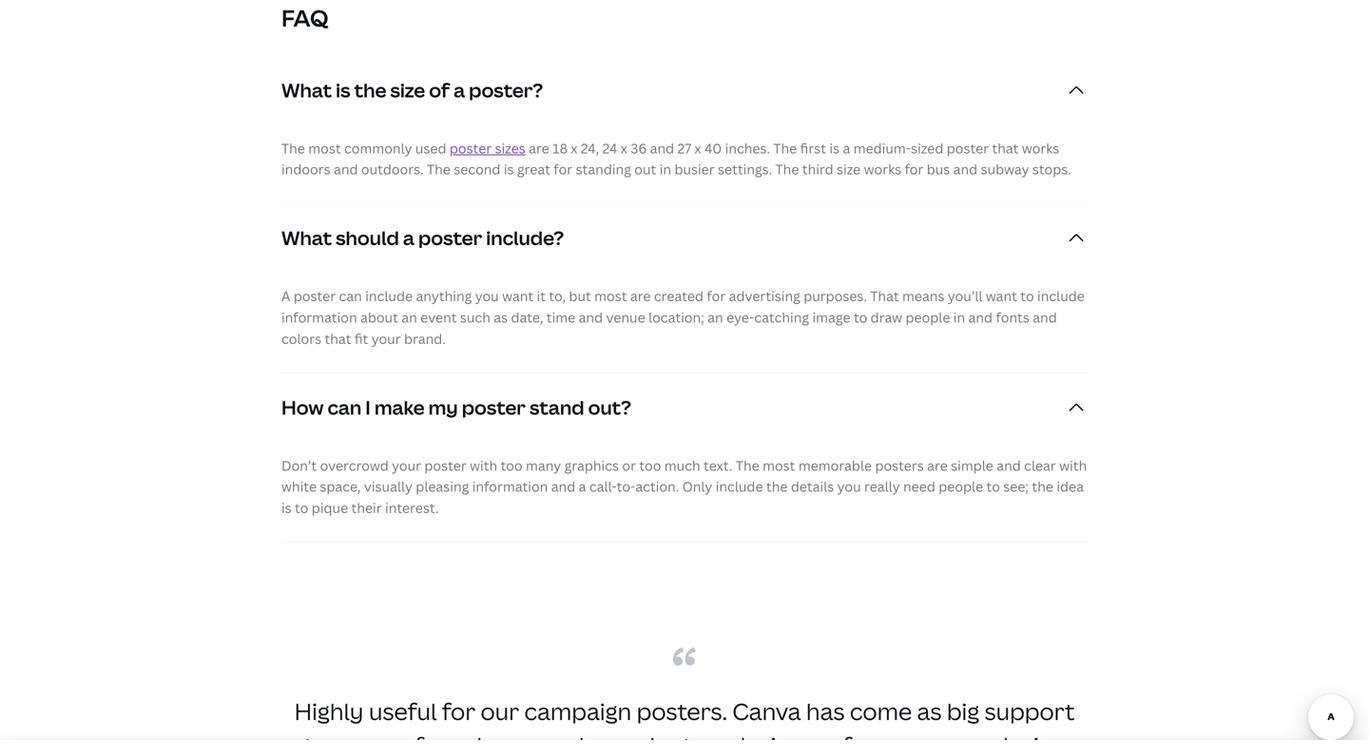 Task type: describe. For each thing, give the bounding box(es) containing it.
every
[[926, 731, 989, 741]]

to up fonts
[[1021, 287, 1034, 305]]

for up the us
[[442, 697, 476, 728]]

posters.
[[637, 697, 728, 728]]

dependent
[[570, 731, 692, 741]]

who
[[460, 731, 505, 741]]

a right should
[[403, 225, 415, 251]]

a inside "are 18 x 24, 24 x 36 and 27 x 40 inches. the first is a medium-sized poster that works indoors and outdoors. the second is great for standing out in busier settings. the third size works for bus and subway stops."
[[843, 139, 851, 157]]

of inside highly useful for our campaign posters. canva has come as big support to many of us who were dependent on designers for our every desig
[[400, 731, 424, 741]]

and up see;
[[997, 457, 1021, 475]]

details
[[791, 478, 834, 496]]

how can i make my poster stand out?
[[282, 394, 631, 421]]

the left third
[[776, 160, 799, 179]]

fit
[[355, 330, 368, 348]]

a poster can include anything you want it to, but most are created for advertising purposes. that means you'll want to include information about an event such as date, time and venue location; an eye-catching image to draw people in and fonts and colors that fit your brand.
[[282, 287, 1085, 348]]

quotation mark image
[[673, 648, 696, 667]]

are inside a poster can include anything you want it to, but most are created for advertising purposes. that means you'll want to include information about an event such as date, time and venue location; an eye-catching image to draw people in and fonts and colors that fit your brand.
[[630, 287, 651, 305]]

second
[[454, 160, 501, 179]]

you'll
[[948, 287, 983, 305]]

what for what is the size of a poster?
[[282, 77, 332, 103]]

stops.
[[1033, 160, 1072, 179]]

should
[[336, 225, 399, 251]]

and down commonly
[[334, 160, 358, 179]]

size inside "are 18 x 24, 24 x 36 and 27 x 40 inches. the first is a medium-sized poster that works indoors and outdoors. the second is great for standing out in busier settings. the third size works for bus and subway stops."
[[837, 160, 861, 179]]

but
[[569, 287, 591, 305]]

it
[[537, 287, 546, 305]]

poster inside "are 18 x 24, 24 x 36 and 27 x 40 inches. the first is a medium-sized poster that works indoors and outdoors. the second is great for standing out in busier settings. the third size works for bus and subway stops."
[[947, 139, 989, 157]]

text.
[[704, 457, 733, 475]]

many inside highly useful for our campaign posters. canva has come as big support to many of us who were dependent on designers for our every desig
[[333, 731, 395, 741]]

posters
[[875, 457, 924, 475]]

settings.
[[718, 160, 772, 179]]

in inside a poster can include anything you want it to, but most are created for advertising purposes. that means you'll want to include information about an event such as date, time and venue location; an eye-catching image to draw people in and fonts and colors that fit your brand.
[[954, 309, 965, 327]]

means
[[903, 287, 945, 305]]

the most commonly used poster sizes
[[282, 139, 526, 157]]

0 vertical spatial our
[[481, 697, 519, 728]]

of inside dropdown button
[[429, 77, 450, 103]]

simple
[[951, 457, 994, 475]]

commonly
[[344, 139, 412, 157]]

information inside a poster can include anything you want it to, but most are created for advertising purposes. that means you'll want to include information about an event such as date, time and venue location; an eye-catching image to draw people in and fonts and colors that fit your brand.
[[282, 309, 357, 327]]

anything
[[416, 287, 472, 305]]

1 want from the left
[[502, 287, 534, 305]]

venue
[[606, 309, 645, 327]]

much
[[665, 457, 701, 475]]

what is the size of a poster?
[[282, 77, 543, 103]]

colors
[[282, 330, 322, 348]]

1 vertical spatial works
[[864, 160, 902, 179]]

their
[[351, 499, 382, 517]]

event
[[421, 309, 457, 327]]

such
[[460, 309, 491, 327]]

brand.
[[404, 330, 446, 348]]

the down used
[[427, 160, 451, 179]]

are inside "are 18 x 24, 24 x 36 and 27 x 40 inches. the first is a medium-sized poster that works indoors and outdoors. the second is great for standing out in busier settings. the third size works for bus and subway stops."
[[529, 139, 550, 157]]

advertising
[[729, 287, 801, 305]]

3 x from the left
[[695, 139, 701, 157]]

third
[[803, 160, 834, 179]]

sized
[[911, 139, 944, 157]]

size inside dropdown button
[[390, 77, 425, 103]]

on
[[698, 731, 726, 741]]

highly
[[295, 697, 364, 728]]

image
[[813, 309, 851, 327]]

24
[[603, 139, 618, 157]]

bus
[[927, 160, 950, 179]]

designers
[[731, 731, 838, 741]]

canva
[[733, 697, 801, 728]]

out?
[[588, 394, 631, 421]]

poster sizes link
[[450, 139, 526, 157]]

idea
[[1057, 478, 1084, 496]]

1 with from the left
[[470, 457, 498, 475]]

need
[[904, 478, 936, 496]]

memorable
[[799, 457, 872, 475]]

are inside don't overcrowd your poster with too many graphics or too much text. the most memorable posters are simple and clear with white space, visually pleasing information and a call-to-action. only include the details you really need people to see; the idea is to pique their interest.
[[927, 457, 948, 475]]

people inside don't overcrowd your poster with too many graphics or too much text. the most memorable posters are simple and clear with white space, visually pleasing information and a call-to-action. only include the details you really need people to see; the idea is to pique their interest.
[[939, 478, 984, 496]]

visually
[[364, 478, 413, 496]]

the inside don't overcrowd your poster with too many graphics or too much text. the most memorable posters are simple and clear with white space, visually pleasing information and a call-to-action. only include the details you really need people to see; the idea is to pique their interest.
[[736, 457, 760, 475]]

what for what should a poster include?
[[282, 225, 332, 251]]

come
[[850, 697, 912, 728]]

you inside a poster can include anything you want it to, but most are created for advertising purposes. that means you'll want to include information about an event such as date, time and venue location; an eye-catching image to draw people in and fonts and colors that fit your brand.
[[475, 287, 499, 305]]

can inside dropdown button
[[328, 394, 362, 421]]

for inside a poster can include anything you want it to, but most are created for advertising purposes. that means you'll want to include information about an event such as date, time and venue location; an eye-catching image to draw people in and fonts and colors that fit your brand.
[[707, 287, 726, 305]]

interest.
[[385, 499, 439, 517]]

see;
[[1004, 478, 1029, 496]]

standing
[[576, 160, 631, 179]]

indoors
[[282, 160, 331, 179]]

really
[[865, 478, 900, 496]]

and left the "27"
[[650, 139, 674, 157]]

is inside dropdown button
[[336, 77, 350, 103]]

to-
[[617, 478, 636, 496]]

out
[[635, 160, 657, 179]]

include?
[[486, 225, 564, 251]]

the left first
[[774, 139, 797, 157]]

36
[[631, 139, 647, 157]]

as inside highly useful for our campaign posters. canva has come as big support to many of us who were dependent on designers for our every desig
[[917, 697, 942, 728]]

my
[[429, 394, 458, 421]]

poster inside don't overcrowd your poster with too many graphics or too much text. the most memorable posters are simple and clear with white space, visually pleasing information and a call-to-action. only include the details you really need people to see; the idea is to pique their interest.
[[425, 457, 467, 475]]

or
[[622, 457, 636, 475]]

about
[[360, 309, 398, 327]]

faq
[[282, 2, 329, 33]]

highly useful for our campaign posters. canva has come as big support to many of us who were dependent on designers for our every desig
[[295, 697, 1075, 741]]

as inside a poster can include anything you want it to, but most are created for advertising purposes. that means you'll want to include information about an event such as date, time and venue location; an eye-catching image to draw people in and fonts and colors that fit your brand.
[[494, 309, 508, 327]]

you inside don't overcrowd your poster with too many graphics or too much text. the most memorable posters are simple and clear with white space, visually pleasing information and a call-to-action. only include the details you really need people to see; the idea is to pique their interest.
[[838, 478, 861, 496]]

and down graphics
[[551, 478, 576, 496]]

18
[[553, 139, 568, 157]]

0 vertical spatial most
[[308, 139, 341, 157]]

catching
[[755, 309, 809, 327]]

useful
[[369, 697, 437, 728]]

0 vertical spatial works
[[1022, 139, 1060, 157]]

1 too from the left
[[501, 457, 523, 475]]

information inside don't overcrowd your poster with too many graphics or too much text. the most memorable posters are simple and clear with white space, visually pleasing information and a call-to-action. only include the details you really need people to see; the idea is to pique their interest.
[[472, 478, 548, 496]]

for down the 18
[[554, 160, 573, 179]]

most inside don't overcrowd your poster with too many graphics or too much text. the most memorable posters are simple and clear with white space, visually pleasing information and a call-to-action. only include the details you really need people to see; the idea is to pique their interest.
[[763, 457, 796, 475]]

is right first
[[830, 139, 840, 157]]



Task type: locate. For each thing, give the bounding box(es) containing it.
1 vertical spatial our
[[882, 731, 920, 741]]

and right "bus" on the right top of the page
[[954, 160, 978, 179]]

works up the stops.
[[1022, 139, 1060, 157]]

i
[[365, 394, 371, 421]]

want up fonts
[[986, 287, 1018, 305]]

to,
[[549, 287, 566, 305]]

information right pleasing
[[472, 478, 548, 496]]

27
[[678, 139, 692, 157]]

works down medium-
[[864, 160, 902, 179]]

2 an from the left
[[708, 309, 723, 327]]

0 horizontal spatial that
[[325, 330, 351, 348]]

1 horizontal spatial information
[[472, 478, 548, 496]]

in right out
[[660, 160, 672, 179]]

our
[[481, 697, 519, 728], [882, 731, 920, 741]]

include
[[365, 287, 413, 305], [1038, 287, 1085, 305], [716, 478, 763, 496]]

poster up anything
[[418, 225, 482, 251]]

the right text.
[[736, 457, 760, 475]]

x right the 18
[[571, 139, 578, 157]]

that
[[870, 287, 899, 305]]

for down come
[[843, 731, 877, 741]]

0 horizontal spatial most
[[308, 139, 341, 157]]

most inside a poster can include anything you want it to, but most are created for advertising purposes. that means you'll want to include information about an event such as date, time and venue location; an eye-catching image to draw people in and fonts and colors that fit your brand.
[[595, 287, 627, 305]]

you down memorable at the bottom right
[[838, 478, 861, 496]]

that inside "are 18 x 24, 24 x 36 and 27 x 40 inches. the first is a medium-sized poster that works indoors and outdoors. the second is great for standing out in busier settings. the third size works for bus and subway stops."
[[992, 139, 1019, 157]]

of down useful
[[400, 731, 424, 741]]

0 vertical spatial can
[[339, 287, 362, 305]]

to left see;
[[987, 478, 1000, 496]]

people inside a poster can include anything you want it to, but most are created for advertising purposes. that means you'll want to include information about an event such as date, time and venue location; an eye-catching image to draw people in and fonts and colors that fit your brand.
[[906, 309, 951, 327]]

x
[[571, 139, 578, 157], [621, 139, 628, 157], [695, 139, 701, 157]]

0 horizontal spatial are
[[529, 139, 550, 157]]

can up about
[[339, 287, 362, 305]]

in
[[660, 160, 672, 179], [954, 309, 965, 327]]

0 vertical spatial in
[[660, 160, 672, 179]]

2 x from the left
[[621, 139, 628, 157]]

what down faq
[[282, 77, 332, 103]]

to down the "highly"
[[304, 731, 328, 741]]

time
[[547, 309, 576, 327]]

1 horizontal spatial are
[[630, 287, 651, 305]]

great
[[517, 160, 551, 179]]

as left "big"
[[917, 697, 942, 728]]

you
[[475, 287, 499, 305], [838, 478, 861, 496]]

2 vertical spatial most
[[763, 457, 796, 475]]

the
[[282, 139, 305, 157], [774, 139, 797, 157], [427, 160, 451, 179], [776, 160, 799, 179], [736, 457, 760, 475]]

fonts
[[996, 309, 1030, 327]]

0 horizontal spatial you
[[475, 287, 499, 305]]

poster up "bus" on the right top of the page
[[947, 139, 989, 157]]

0 horizontal spatial the
[[354, 77, 386, 103]]

0 vertical spatial are
[[529, 139, 550, 157]]

0 vertical spatial people
[[906, 309, 951, 327]]

1 vertical spatial as
[[917, 697, 942, 728]]

24,
[[581, 139, 599, 157]]

2 with from the left
[[1060, 457, 1087, 475]]

overcrowd
[[320, 457, 389, 475]]

draw
[[871, 309, 903, 327]]

and right fonts
[[1033, 309, 1057, 327]]

2 want from the left
[[986, 287, 1018, 305]]

0 horizontal spatial x
[[571, 139, 578, 157]]

and down but
[[579, 309, 603, 327]]

location;
[[649, 309, 705, 327]]

that
[[992, 139, 1019, 157], [325, 330, 351, 348]]

1 vertical spatial of
[[400, 731, 424, 741]]

people down the simple
[[939, 478, 984, 496]]

2 too from the left
[[639, 457, 661, 475]]

works
[[1022, 139, 1060, 157], [864, 160, 902, 179]]

many down the "highly"
[[333, 731, 395, 741]]

poster?
[[469, 77, 543, 103]]

action.
[[636, 478, 679, 496]]

the up indoors
[[282, 139, 305, 157]]

campaign
[[524, 697, 632, 728]]

is down white at left bottom
[[282, 499, 292, 517]]

0 horizontal spatial information
[[282, 309, 357, 327]]

are 18 x 24, 24 x 36 and 27 x 40 inches. the first is a medium-sized poster that works indoors and outdoors. the second is great for standing out in busier settings. the third size works for bus and subway stops.
[[282, 139, 1072, 179]]

poster right a
[[294, 287, 336, 305]]

what left should
[[282, 225, 332, 251]]

want up date,
[[502, 287, 534, 305]]

the up commonly
[[354, 77, 386, 103]]

1 horizontal spatial size
[[837, 160, 861, 179]]

1 horizontal spatial of
[[429, 77, 450, 103]]

1 vertical spatial what
[[282, 225, 332, 251]]

as right such at the left of the page
[[494, 309, 508, 327]]

in inside "are 18 x 24, 24 x 36 and 27 x 40 inches. the first is a medium-sized poster that works indoors and outdoors. the second is great for standing out in busier settings. the third size works for bus and subway stops."
[[660, 160, 672, 179]]

2 vertical spatial are
[[927, 457, 948, 475]]

what should a poster include?
[[282, 225, 564, 251]]

many
[[526, 457, 561, 475], [333, 731, 395, 741]]

with up idea
[[1060, 457, 1087, 475]]

graphics
[[565, 457, 619, 475]]

1 horizontal spatial many
[[526, 457, 561, 475]]

created
[[654, 287, 704, 305]]

2 horizontal spatial the
[[1032, 478, 1054, 496]]

1 what from the top
[[282, 77, 332, 103]]

that inside a poster can include anything you want it to, but most are created for advertising purposes. that means you'll want to include information about an event such as date, time and venue location; an eye-catching image to draw people in and fonts and colors that fit your brand.
[[325, 330, 351, 348]]

1 an from the left
[[402, 309, 417, 327]]

0 vertical spatial your
[[372, 330, 401, 348]]

for right created
[[707, 287, 726, 305]]

what inside what is the size of a poster? dropdown button
[[282, 77, 332, 103]]

0 horizontal spatial as
[[494, 309, 508, 327]]

is down sizes
[[504, 160, 514, 179]]

medium-
[[854, 139, 911, 157]]

to
[[1021, 287, 1034, 305], [854, 309, 868, 327], [987, 478, 1000, 496], [295, 499, 309, 517], [304, 731, 328, 741]]

can
[[339, 287, 362, 305], [328, 394, 362, 421]]

poster up pleasing
[[425, 457, 467, 475]]

size right third
[[837, 160, 861, 179]]

1 horizontal spatial with
[[1060, 457, 1087, 475]]

1 vertical spatial most
[[595, 287, 627, 305]]

the down clear
[[1032, 478, 1054, 496]]

outdoors.
[[361, 160, 424, 179]]

0 horizontal spatial of
[[400, 731, 424, 741]]

our up who
[[481, 697, 519, 728]]

what inside what should a poster include? dropdown button
[[282, 225, 332, 251]]

your inside don't overcrowd your poster with too many graphics or too much text. the most memorable posters are simple and clear with white space, visually pleasing information and a call-to-action. only include the details you really need people to see; the idea is to pique their interest.
[[392, 457, 421, 475]]

your up 'visually'
[[392, 457, 421, 475]]

don't overcrowd your poster with too many graphics or too much text. the most memorable posters are simple and clear with white space, visually pleasing information and a call-to-action. only include the details you really need people to see; the idea is to pique their interest.
[[282, 457, 1087, 517]]

1 horizontal spatial include
[[716, 478, 763, 496]]

1 vertical spatial that
[[325, 330, 351, 348]]

your inside a poster can include anything you want it to, but most are created for advertising purposes. that means you'll want to include information about an event such as date, time and venue location; an eye-catching image to draw people in and fonts and colors that fit your brand.
[[372, 330, 401, 348]]

were
[[510, 731, 564, 741]]

and down the you'll
[[969, 309, 993, 327]]

1 vertical spatial you
[[838, 478, 861, 496]]

1 vertical spatial people
[[939, 478, 984, 496]]

your down about
[[372, 330, 401, 348]]

0 horizontal spatial want
[[502, 287, 534, 305]]

1 vertical spatial in
[[954, 309, 965, 327]]

in down the you'll
[[954, 309, 965, 327]]

1 vertical spatial are
[[630, 287, 651, 305]]

too left graphics
[[501, 457, 523, 475]]

make
[[375, 394, 425, 421]]

to inside highly useful for our campaign posters. canva has come as big support to many of us who were dependent on designers for our every desig
[[304, 731, 328, 741]]

2 horizontal spatial x
[[695, 139, 701, 157]]

busier
[[675, 160, 715, 179]]

space,
[[320, 478, 361, 496]]

that left fit
[[325, 330, 351, 348]]

1 vertical spatial many
[[333, 731, 395, 741]]

too right the or
[[639, 457, 661, 475]]

you up such at the left of the page
[[475, 287, 499, 305]]

1 horizontal spatial as
[[917, 697, 942, 728]]

0 horizontal spatial an
[[402, 309, 417, 327]]

the left details
[[766, 478, 788, 496]]

1 horizontal spatial too
[[639, 457, 661, 475]]

a left call-
[[579, 478, 586, 496]]

0 vertical spatial size
[[390, 77, 425, 103]]

0 vertical spatial many
[[526, 457, 561, 475]]

how
[[282, 394, 324, 421]]

1 horizontal spatial you
[[838, 478, 861, 496]]

2 what from the top
[[282, 225, 332, 251]]

1 horizontal spatial most
[[595, 287, 627, 305]]

a right first
[[843, 139, 851, 157]]

what is the size of a poster? button
[[282, 56, 1088, 124]]

1 x from the left
[[571, 139, 578, 157]]

pleasing
[[416, 478, 469, 496]]

information up "colors"
[[282, 309, 357, 327]]

inches.
[[725, 139, 770, 157]]

first
[[800, 139, 826, 157]]

date,
[[511, 309, 543, 327]]

an
[[402, 309, 417, 327], [708, 309, 723, 327]]

used
[[415, 139, 447, 157]]

1 horizontal spatial our
[[882, 731, 920, 741]]

1 horizontal spatial x
[[621, 139, 628, 157]]

most up indoors
[[308, 139, 341, 157]]

a
[[282, 287, 290, 305]]

to left draw
[[854, 309, 868, 327]]

0 horizontal spatial size
[[390, 77, 425, 103]]

0 horizontal spatial works
[[864, 160, 902, 179]]

poster right my
[[462, 394, 526, 421]]

poster inside a poster can include anything you want it to, but most are created for advertising purposes. that means you'll want to include information about an event such as date, time and venue location; an eye-catching image to draw people in and fonts and colors that fit your brand.
[[294, 287, 336, 305]]

0 vertical spatial as
[[494, 309, 508, 327]]

an up brand.
[[402, 309, 417, 327]]

2 horizontal spatial include
[[1038, 287, 1085, 305]]

and
[[650, 139, 674, 157], [334, 160, 358, 179], [954, 160, 978, 179], [579, 309, 603, 327], [969, 309, 993, 327], [1033, 309, 1057, 327], [997, 457, 1021, 475], [551, 478, 576, 496]]

poster up 'second'
[[450, 139, 492, 157]]

can inside a poster can include anything you want it to, but most are created for advertising purposes. that means you'll want to include information about an event such as date, time and venue location; an eye-catching image to draw people in and fonts and colors that fit your brand.
[[339, 287, 362, 305]]

stand
[[530, 394, 584, 421]]

1 horizontal spatial an
[[708, 309, 723, 327]]

a inside don't overcrowd your poster with too many graphics or too much text. the most memorable posters are simple and clear with white space, visually pleasing information and a call-to-action. only include the details you really need people to see; the idea is to pique their interest.
[[579, 478, 586, 496]]

0 horizontal spatial our
[[481, 697, 519, 728]]

with down how can i make my poster stand out?
[[470, 457, 498, 475]]

most up venue
[[595, 287, 627, 305]]

big
[[947, 697, 980, 728]]

subway
[[981, 160, 1030, 179]]

that up subway
[[992, 139, 1019, 157]]

pique
[[312, 499, 348, 517]]

sizes
[[495, 139, 526, 157]]

0 vertical spatial information
[[282, 309, 357, 327]]

0 vertical spatial what
[[282, 77, 332, 103]]

0 vertical spatial of
[[429, 77, 450, 103]]

the
[[354, 77, 386, 103], [766, 478, 788, 496], [1032, 478, 1054, 496]]

many left graphics
[[526, 457, 561, 475]]

eye-
[[727, 309, 755, 327]]

0 horizontal spatial too
[[501, 457, 523, 475]]

clear
[[1024, 457, 1056, 475]]

information
[[282, 309, 357, 327], [472, 478, 548, 496]]

size up the most commonly used poster sizes
[[390, 77, 425, 103]]

to down white at left bottom
[[295, 499, 309, 517]]

2 horizontal spatial are
[[927, 457, 948, 475]]

1 horizontal spatial works
[[1022, 139, 1060, 157]]

0 vertical spatial that
[[992, 139, 1019, 157]]

1 horizontal spatial in
[[954, 309, 965, 327]]

an left the eye-
[[708, 309, 723, 327]]

1 horizontal spatial want
[[986, 287, 1018, 305]]

for left "bus" on the right top of the page
[[905, 160, 924, 179]]

of up used
[[429, 77, 450, 103]]

1 horizontal spatial that
[[992, 139, 1019, 157]]

a left poster?
[[454, 77, 465, 103]]

our down come
[[882, 731, 920, 741]]

are left the 18
[[529, 139, 550, 157]]

0 horizontal spatial many
[[333, 731, 395, 741]]

x right 24 in the left of the page
[[621, 139, 628, 157]]

are up venue
[[630, 287, 651, 305]]

is up commonly
[[336, 77, 350, 103]]

are
[[529, 139, 550, 157], [630, 287, 651, 305], [927, 457, 948, 475]]

has
[[806, 697, 845, 728]]

most up details
[[763, 457, 796, 475]]

people down means in the top of the page
[[906, 309, 951, 327]]

1 vertical spatial information
[[472, 478, 548, 496]]

of
[[429, 77, 450, 103], [400, 731, 424, 741]]

x right the "27"
[[695, 139, 701, 157]]

0 horizontal spatial include
[[365, 287, 413, 305]]

1 vertical spatial can
[[328, 394, 362, 421]]

the inside dropdown button
[[354, 77, 386, 103]]

0 horizontal spatial with
[[470, 457, 498, 475]]

include inside don't overcrowd your poster with too many graphics or too much text. the most memorable posters are simple and clear with white space, visually pleasing information and a call-to-action. only include the details you really need people to see; the idea is to pique their interest.
[[716, 478, 763, 496]]

only
[[683, 478, 713, 496]]

many inside don't overcrowd your poster with too many graphics or too much text. the most memorable posters are simple and clear with white space, visually pleasing information and a call-to-action. only include the details you really need people to see; the idea is to pique their interest.
[[526, 457, 561, 475]]

2 horizontal spatial most
[[763, 457, 796, 475]]

can left "i"
[[328, 394, 362, 421]]

as
[[494, 309, 508, 327], [917, 697, 942, 728]]

how can i make my poster stand out? button
[[282, 374, 1088, 442]]

us
[[429, 731, 454, 741]]

0 vertical spatial you
[[475, 287, 499, 305]]

people
[[906, 309, 951, 327], [939, 478, 984, 496]]

0 horizontal spatial in
[[660, 160, 672, 179]]

purposes.
[[804, 287, 867, 305]]

call-
[[590, 478, 617, 496]]

1 horizontal spatial the
[[766, 478, 788, 496]]

what should a poster include? button
[[282, 204, 1088, 273]]

is inside don't overcrowd your poster with too many graphics or too much text. the most memorable posters are simple and clear with white space, visually pleasing information and a call-to-action. only include the details you really need people to see; the idea is to pique their interest.
[[282, 499, 292, 517]]

1 vertical spatial your
[[392, 457, 421, 475]]

are up need
[[927, 457, 948, 475]]

1 vertical spatial size
[[837, 160, 861, 179]]



Task type: vqa. For each thing, say whether or not it's contained in the screenshot.
the 'Create a design'
no



